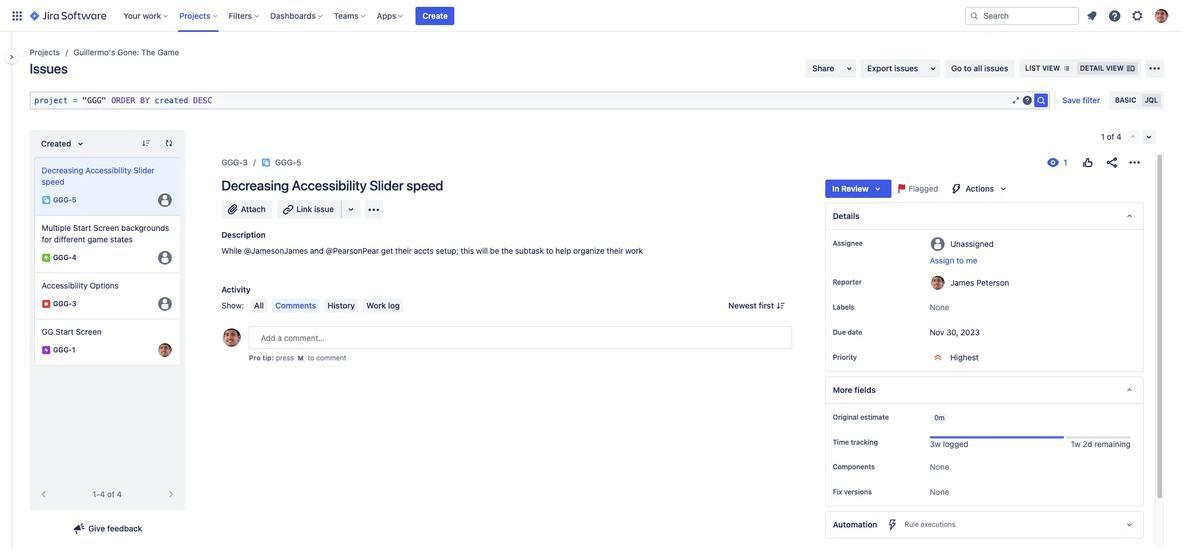 Task type: locate. For each thing, give the bounding box(es) containing it.
created
[[155, 96, 188, 105]]

0 horizontal spatial ggg-5
[[53, 196, 76, 205]]

3 none from the top
[[930, 488, 950, 498]]

actions
[[966, 184, 994, 194]]

list
[[1026, 64, 1041, 73]]

decreasing accessibility slider speed down order by "image"
[[42, 166, 155, 187]]

save filter
[[1063, 95, 1101, 105]]

save
[[1063, 95, 1081, 105]]

their right get
[[395, 246, 412, 256]]

0 vertical spatial 1
[[1102, 132, 1105, 142]]

your profile and settings image
[[1155, 9, 1169, 23]]

to right m
[[308, 354, 314, 363]]

1 vertical spatial 1
[[72, 346, 75, 355]]

activity
[[222, 285, 251, 295]]

ggg-5 right sub task icon
[[275, 158, 301, 167]]

decreasing up attach
[[222, 178, 289, 194]]

automation
[[833, 520, 877, 530]]

0 horizontal spatial view
[[1043, 64, 1060, 73]]

screen inside multiple start screen backgrounds for different game states
[[93, 223, 119, 233]]

1 horizontal spatial decreasing
[[222, 178, 289, 194]]

while
[[222, 246, 242, 256]]

issues right all
[[985, 63, 1009, 73]]

priority
[[833, 353, 857, 362]]

subtask
[[515, 246, 544, 256]]

their
[[395, 246, 412, 256], [607, 246, 623, 256]]

1 vertical spatial ggg-5
[[53, 196, 76, 205]]

guillermo's
[[74, 47, 115, 57]]

1 none from the top
[[930, 303, 950, 312]]

3 left sub task icon
[[243, 158, 248, 167]]

work right organize
[[626, 246, 643, 256]]

accessibility up bug 'icon'
[[42, 281, 88, 291]]

decreasing accessibility slider speed up issue
[[222, 178, 443, 194]]

1 vertical spatial work
[[626, 246, 643, 256]]

apps
[[377, 11, 396, 20]]

banner
[[0, 0, 1183, 32]]

time
[[833, 439, 849, 447]]

screen right gg
[[76, 327, 102, 337]]

1 vertical spatial ggg-3
[[53, 300, 76, 309]]

view right list
[[1043, 64, 1060, 73]]

1-4 of 4
[[93, 490, 122, 500]]

nov
[[930, 328, 945, 337]]

gg start screen
[[42, 327, 102, 337]]

0 vertical spatial slider
[[134, 166, 155, 175]]

0 vertical spatial ggg-5
[[275, 158, 301, 167]]

game
[[158, 47, 179, 57]]

0 horizontal spatial 5
[[72, 196, 76, 205]]

organize
[[573, 246, 605, 256]]

log
[[388, 301, 400, 311]]

2 none from the top
[[930, 463, 950, 472]]

reporter pin to top. only you can see pinned fields. image
[[864, 278, 874, 287]]

add app image
[[367, 203, 381, 217]]

original estimate pin to top. only you can see pinned fields. image
[[892, 413, 901, 423]]

of right 1-
[[107, 490, 115, 500]]

work
[[367, 301, 386, 311]]

0 horizontal spatial work
[[143, 11, 161, 20]]

2 their from the left
[[607, 246, 623, 256]]

0 vertical spatial projects
[[179, 11, 210, 20]]

0 vertical spatial 5
[[297, 158, 301, 167]]

james peterson image
[[158, 344, 172, 357]]

jira software image
[[30, 9, 106, 23], [30, 9, 106, 23]]

0 vertical spatial accessibility
[[85, 166, 131, 175]]

assign
[[930, 256, 955, 266]]

import and bulk change issues image
[[1148, 62, 1162, 75]]

JQL query field
[[31, 93, 1012, 108]]

ggg-5 right sub task image
[[53, 196, 76, 205]]

none up executions
[[930, 488, 950, 498]]

feedback
[[107, 524, 142, 534]]

view right detail
[[1106, 64, 1124, 73]]

1 vertical spatial of
[[107, 490, 115, 500]]

fix
[[833, 488, 843, 497]]

work log button
[[363, 299, 403, 313]]

of
[[1107, 132, 1115, 142], [107, 490, 115, 500]]

search image
[[970, 11, 979, 20]]

work right your
[[143, 11, 161, 20]]

attach
[[241, 204, 266, 214]]

all
[[974, 63, 983, 73]]

remaining
[[1095, 440, 1131, 449]]

1 horizontal spatial projects
[[179, 11, 210, 20]]

projects
[[179, 11, 210, 20], [30, 47, 60, 57]]

appswitcher icon image
[[10, 9, 24, 23]]

ggg- for gg start screen
[[53, 346, 72, 355]]

@pearsonpear
[[326, 246, 379, 256]]

executions
[[921, 521, 956, 530]]

screen up game
[[93, 223, 119, 233]]

search image
[[1035, 94, 1049, 107]]

start for gg
[[56, 327, 74, 337]]

none
[[930, 303, 950, 312], [930, 463, 950, 472], [930, 488, 950, 498]]

help image
[[1108, 9, 1122, 23]]

ggg-3 right bug 'icon'
[[53, 300, 76, 309]]

1 horizontal spatial 3
[[243, 158, 248, 167]]

0 vertical spatial work
[[143, 11, 161, 20]]

versions
[[844, 488, 872, 497]]

screen for gg
[[76, 327, 102, 337]]

be
[[490, 246, 499, 256]]

slider up add app icon
[[370, 178, 404, 194]]

assign to me button
[[930, 255, 1132, 267]]

peterson
[[977, 278, 1010, 287]]

more
[[833, 385, 853, 395]]

start up different on the top left of page
[[73, 223, 91, 233]]

1 vertical spatial slider
[[370, 178, 404, 194]]

projects left 'filters'
[[179, 11, 210, 20]]

backgrounds
[[121, 223, 169, 233]]

give
[[88, 524, 105, 534]]

2 view from the left
[[1106, 64, 1124, 73]]

copy link to issue image
[[299, 158, 308, 167]]

1 horizontal spatial ggg-3
[[222, 158, 248, 167]]

projects inside 'dropdown button'
[[179, 11, 210, 20]]

1 view from the left
[[1043, 64, 1060, 73]]

detail
[[1080, 64, 1105, 73]]

5 right sub task icon
[[297, 158, 301, 167]]

projects up issues
[[30, 47, 60, 57]]

0 horizontal spatial issues
[[895, 63, 918, 73]]

0m
[[935, 414, 945, 423]]

0 horizontal spatial slider
[[134, 166, 155, 175]]

link issue
[[297, 204, 334, 214]]

projects for projects 'dropdown button'
[[179, 11, 210, 20]]

export issues
[[868, 63, 918, 73]]

to left me
[[957, 256, 964, 266]]

2 vertical spatial accessibility
[[42, 281, 88, 291]]

link web pages and more image
[[344, 203, 358, 216]]

refresh image
[[164, 139, 174, 148]]

0 vertical spatial decreasing
[[42, 166, 83, 175]]

highest
[[951, 353, 979, 363]]

basic
[[1116, 96, 1137, 104]]

1 vertical spatial projects
[[30, 47, 60, 57]]

2 vertical spatial none
[[930, 488, 950, 498]]

0 vertical spatial screen
[[93, 223, 119, 233]]

in review button
[[826, 180, 892, 198]]

projects button
[[176, 7, 222, 25]]

of up share icon
[[1107, 132, 1115, 142]]

export
[[868, 63, 893, 73]]

work
[[143, 11, 161, 20], [626, 246, 643, 256]]

1 vertical spatial start
[[56, 327, 74, 337]]

share image
[[1105, 156, 1119, 170]]

1 vertical spatial 3
[[72, 300, 76, 309]]

ggg- for accessibility options
[[53, 300, 72, 309]]

none up nov
[[930, 303, 950, 312]]

flagged
[[909, 184, 939, 194]]

0 vertical spatial none
[[930, 303, 950, 312]]

1 vertical spatial screen
[[76, 327, 102, 337]]

filters button
[[225, 7, 264, 25]]

give feedback button
[[66, 520, 149, 538]]

editor image
[[1012, 96, 1021, 105]]

menu bar
[[249, 299, 406, 313]]

ggg-3 left sub task icon
[[222, 158, 248, 167]]

all
[[254, 301, 264, 311]]

none for none
[[930, 463, 950, 472]]

1 vertical spatial none
[[930, 463, 950, 472]]

history
[[328, 301, 355, 311]]

1 horizontal spatial view
[[1106, 64, 1124, 73]]

go to all issues
[[952, 63, 1009, 73]]

2d
[[1083, 440, 1093, 449]]

1 vertical spatial 5
[[72, 196, 76, 205]]

start for multiple
[[73, 223, 91, 233]]

view for detail view
[[1106, 64, 1124, 73]]

ggg-5
[[275, 158, 301, 167], [53, 196, 76, 205]]

1 horizontal spatial their
[[607, 246, 623, 256]]

decreasing down created dropdown button
[[42, 166, 83, 175]]

3 down accessibility options on the left bottom of page
[[72, 300, 76, 309]]

slider down sort descending image
[[134, 166, 155, 175]]

0 horizontal spatial decreasing
[[42, 166, 83, 175]]

comment
[[316, 354, 347, 363]]

the
[[141, 47, 155, 57]]

2023
[[961, 328, 980, 337]]

accessibility up issue
[[292, 178, 367, 194]]

game
[[88, 235, 108, 244]]

start right gg
[[56, 327, 74, 337]]

ggg-1
[[53, 346, 75, 355]]

accessibility down order by "image"
[[85, 166, 131, 175]]

newest
[[729, 301, 757, 311]]

ggg-5 link
[[275, 156, 301, 170]]

projects for projects link at the top left of the page
[[30, 47, 60, 57]]

ggg-3 link
[[222, 156, 248, 170]]

1 issues from the left
[[895, 63, 918, 73]]

ggg- right bug 'icon'
[[53, 300, 72, 309]]

and
[[310, 246, 324, 256]]

issues right export
[[895, 63, 918, 73]]

unassigned
[[951, 239, 994, 249]]

filters
[[229, 11, 252, 20]]

settings image
[[1131, 9, 1145, 23]]

start inside multiple start screen backgrounds for different game states
[[73, 223, 91, 233]]

0 vertical spatial start
[[73, 223, 91, 233]]

ggg- right improvement image
[[53, 254, 72, 262]]

dashboards button
[[267, 7, 327, 25]]

1 horizontal spatial slider
[[370, 178, 404, 194]]

5 right sub task image
[[72, 196, 76, 205]]

0 horizontal spatial their
[[395, 246, 412, 256]]

newest first
[[729, 301, 774, 311]]

create button
[[416, 7, 455, 25]]

1 horizontal spatial issues
[[985, 63, 1009, 73]]

decreasing
[[42, 166, 83, 175], [222, 178, 289, 194]]

none down 3w
[[930, 463, 950, 472]]

project = "ggg" order by created desc
[[34, 96, 212, 105]]

1 horizontal spatial of
[[1107, 132, 1115, 142]]

their right organize
[[607, 246, 623, 256]]

1
[[1102, 132, 1105, 142], [72, 346, 75, 355]]

dashboards
[[270, 11, 316, 20]]

0 horizontal spatial projects
[[30, 47, 60, 57]]

Add a comment… field
[[249, 327, 793, 349]]

0 vertical spatial ggg-3
[[222, 158, 248, 167]]

0 horizontal spatial of
[[107, 490, 115, 500]]

0 vertical spatial 3
[[243, 158, 248, 167]]

show:
[[222, 301, 244, 311]]

get
[[381, 246, 393, 256]]

ggg- right sub task image
[[53, 196, 72, 205]]

ggg- right epic image
[[53, 346, 72, 355]]

accessibility options
[[42, 281, 119, 291]]



Task type: vqa. For each thing, say whether or not it's contained in the screenshot.
left the "Projects"
yes



Task type: describe. For each thing, give the bounding box(es) containing it.
Search field
[[966, 7, 1080, 25]]

give feedback
[[88, 524, 142, 534]]

details element
[[826, 203, 1144, 230]]

open export issues dropdown image
[[926, 62, 940, 75]]

epic image
[[42, 346, 51, 355]]

ggg- left sub task icon
[[222, 158, 243, 167]]

ggg- for multiple start screen backgrounds for different game states
[[53, 254, 72, 262]]

estimate
[[861, 413, 889, 422]]

filter
[[1083, 95, 1101, 105]]

tip:
[[262, 354, 274, 363]]

james
[[951, 278, 975, 287]]

screen for multiple
[[93, 223, 119, 233]]

0 horizontal spatial 1
[[72, 346, 75, 355]]

history button
[[324, 299, 359, 313]]

gone:
[[117, 47, 139, 57]]

accts
[[414, 246, 434, 256]]

due
[[833, 328, 846, 337]]

apps button
[[374, 7, 408, 25]]

m
[[298, 355, 304, 362]]

4 up share icon
[[1117, 132, 1122, 142]]

multiple
[[42, 223, 71, 233]]

save filter button
[[1056, 91, 1108, 110]]

0 horizontal spatial decreasing accessibility slider speed
[[42, 166, 155, 187]]

1 horizontal spatial speed
[[407, 178, 443, 194]]

1 vertical spatial decreasing
[[222, 178, 289, 194]]

@jamesonjames
[[244, 246, 308, 256]]

2 issues from the left
[[985, 63, 1009, 73]]

work log
[[367, 301, 400, 311]]

create
[[423, 11, 448, 20]]

=
[[73, 96, 78, 105]]

original estimate
[[833, 413, 889, 422]]

comments button
[[272, 299, 320, 313]]

1 horizontal spatial ggg-5
[[275, 158, 301, 167]]

3w logged
[[930, 440, 969, 449]]

to left help
[[546, 246, 554, 256]]

due date
[[833, 328, 863, 337]]

help
[[556, 246, 571, 256]]

banner containing your work
[[0, 0, 1183, 32]]

projects link
[[30, 46, 60, 59]]

newest first image
[[777, 301, 786, 311]]

issues inside button
[[895, 63, 918, 73]]

fields
[[855, 385, 876, 395]]

accessibility inside decreasing accessibility slider speed
[[85, 166, 131, 175]]

different
[[54, 235, 85, 244]]

teams button
[[331, 7, 370, 25]]

actions button
[[943, 180, 1017, 198]]

order
[[111, 96, 135, 105]]

more fields element
[[826, 377, 1144, 404]]

pro
[[249, 354, 261, 363]]

automation element
[[826, 512, 1144, 539]]

sub task image
[[262, 158, 271, 167]]

4 right 1-
[[117, 490, 122, 500]]

actions image
[[1128, 156, 1142, 170]]

notifications image
[[1085, 9, 1099, 23]]

ggg- for decreasing accessibility slider speed
[[53, 196, 72, 205]]

date
[[848, 328, 863, 337]]

link
[[297, 204, 312, 214]]

reporter
[[833, 278, 862, 287]]

0 horizontal spatial speed
[[42, 177, 64, 187]]

tracking
[[851, 439, 878, 447]]

to left all
[[964, 63, 972, 73]]

for
[[42, 235, 52, 244]]

syntax help image
[[1023, 96, 1033, 105]]

attach button
[[222, 200, 273, 219]]

1w
[[1071, 440, 1081, 449]]

bug image
[[42, 300, 51, 309]]

setup;
[[436, 246, 459, 256]]

vote options: no one has voted for this issue yet. image
[[1081, 156, 1095, 170]]

first
[[759, 301, 774, 311]]

ggg- left copy link to issue 'icon' at top left
[[275, 158, 297, 167]]

1 horizontal spatial decreasing accessibility slider speed
[[222, 178, 443, 194]]

your work button
[[120, 7, 173, 25]]

0 vertical spatial of
[[1107, 132, 1115, 142]]

issues
[[30, 61, 68, 77]]

sub task image
[[42, 196, 51, 205]]

gg
[[42, 327, 53, 337]]

will
[[476, 246, 488, 256]]

components
[[833, 463, 875, 472]]

1 horizontal spatial 1
[[1102, 132, 1105, 142]]

primary element
[[7, 0, 966, 32]]

flagged image
[[895, 182, 909, 196]]

1 horizontal spatial work
[[626, 246, 643, 256]]

guillermo's gone: the game
[[74, 47, 179, 57]]

view for list view
[[1043, 64, 1060, 73]]

assignee
[[833, 239, 863, 248]]

1 of 4
[[1102, 132, 1122, 142]]

to inside button
[[957, 256, 964, 266]]

1w 2d remaining
[[1071, 440, 1131, 449]]

review
[[842, 184, 869, 194]]

open share dialog image
[[843, 62, 856, 75]]

fix versions
[[833, 488, 872, 497]]

states
[[110, 235, 133, 244]]

share
[[813, 63, 835, 73]]

in
[[832, 184, 840, 194]]

1 vertical spatial accessibility
[[292, 178, 367, 194]]

4 down different on the top left of page
[[72, 254, 77, 262]]

0 horizontal spatial 3
[[72, 300, 76, 309]]

3w
[[930, 440, 941, 449]]

project
[[34, 96, 68, 105]]

none for nov 30, 2023
[[930, 303, 950, 312]]

share button
[[806, 59, 856, 78]]

4 up give
[[100, 490, 105, 500]]

order by image
[[74, 137, 87, 151]]

improvement image
[[42, 254, 51, 263]]

sort descending image
[[142, 139, 151, 148]]

desc
[[193, 96, 212, 105]]

decreasing inside decreasing accessibility slider speed
[[42, 166, 83, 175]]

all button
[[251, 299, 267, 313]]

created button
[[34, 135, 94, 153]]

comments
[[275, 301, 316, 311]]

labels pin to top. only you can see pinned fields. image
[[857, 303, 866, 312]]

your work
[[123, 11, 161, 20]]

time tracking pin to top. only you can see pinned fields. image
[[881, 439, 890, 448]]

rule
[[905, 521, 919, 530]]

assign to me
[[930, 256, 978, 266]]

menu bar containing all
[[249, 299, 406, 313]]

profile image of james peterson image
[[223, 329, 241, 347]]

work inside your work popup button
[[143, 11, 161, 20]]

newest first button
[[722, 299, 793, 313]]

pro tip: press m to comment
[[249, 354, 347, 363]]

1 their from the left
[[395, 246, 412, 256]]

1 horizontal spatial 5
[[297, 158, 301, 167]]

options
[[90, 281, 119, 291]]

nov 30, 2023
[[930, 328, 980, 337]]

0 horizontal spatial ggg-3
[[53, 300, 76, 309]]

guillermo's gone: the game link
[[74, 46, 179, 59]]

by
[[140, 96, 150, 105]]

sidebar navigation image
[[0, 46, 25, 69]]



